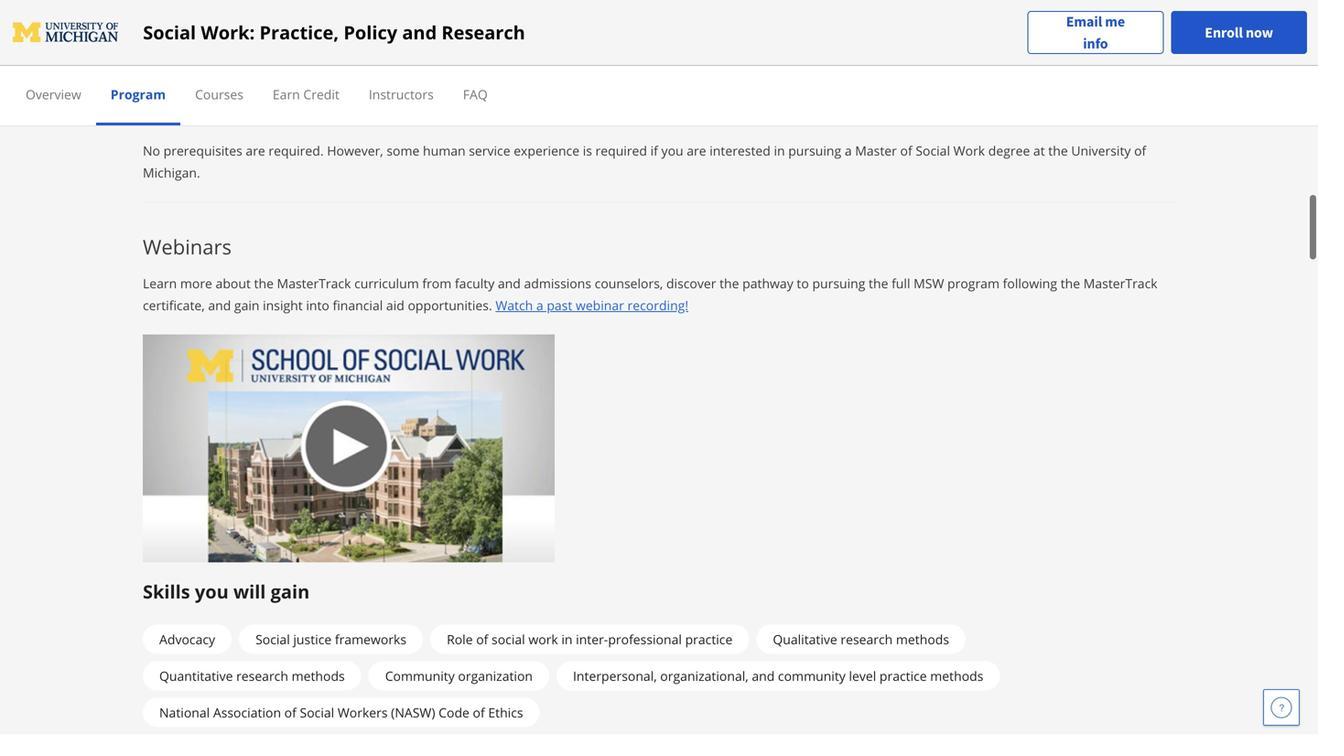 Task type: describe. For each thing, give the bounding box(es) containing it.
if
[[651, 142, 658, 159]]

admissions inside learn more about the mastertrack curriculum from faculty and admissions counselors, discover the pathway to pursuing the full msw program following the mastertrack certificate, and gain insight into financial aid opportunities.
[[524, 275, 592, 292]]

2 are from the left
[[687, 142, 707, 159]]

social up the can
[[143, 20, 196, 45]]

policy
[[344, 20, 398, 45]]

national association of social workers (nasw) code of ethics
[[159, 704, 524, 722]]

can
[[169, 57, 190, 75]]

enroll now
[[1206, 23, 1274, 42]]

the left full
[[869, 275, 889, 292]]

interpersonal, organizational, and community level practice methods
[[573, 668, 984, 685]]

these
[[232, 57, 265, 75]]

learn
[[143, 275, 177, 292]]

qualitative research methods
[[773, 631, 950, 648]]

email
[[1067, 12, 1103, 31]]

0 horizontal spatial social
[[492, 631, 526, 648]]

community
[[779, 668, 846, 685]]

full
[[892, 275, 911, 292]]

earn credit link
[[273, 86, 340, 103]]

organization
[[458, 668, 533, 685]]

gain inside learn more about the mastertrack curriculum from faculty and admissions counselors, discover the pathway to pursuing the full msw program following the mastertrack certificate, and gain insight into financial aid opportunities.
[[234, 297, 260, 314]]

financial
[[333, 297, 383, 314]]

email me info button
[[1028, 11, 1164, 55]]

however,
[[327, 142, 384, 159]]

and down more
[[208, 297, 231, 314]]

prerequisites
[[164, 142, 243, 159]]

0 vertical spatial work
[[860, 57, 889, 75]]

directly
[[360, 57, 404, 75]]

community
[[385, 668, 455, 685]]

faculty inside learn more about the mastertrack curriculum from faculty and admissions counselors, discover the pathway to pursuing the full msw program following the mastertrack certificate, and gain insight into financial aid opportunities.
[[455, 275, 495, 292]]

0 horizontal spatial you
[[195, 579, 229, 604]]

research
[[442, 20, 526, 45]]

pursuing inside learn more about the mastertrack curriculum from faculty and admissions counselors, discover the pathway to pursuing the full msw program following the mastertrack certificate, and gain insight into financial aid opportunities.
[[813, 275, 866, 292]]

recording!
[[628, 297, 689, 314]]

umich social work trailer image
[[143, 0, 555, 37]]

quantitative research methods
[[159, 668, 345, 685]]

master
[[856, 142, 898, 159]]

0 vertical spatial admissions
[[645, 57, 712, 75]]

watch a past webinar recording! link
[[496, 297, 689, 314]]

watch a past webinar recording!
[[496, 297, 689, 314]]

skills
[[143, 579, 190, 604]]

community organization
[[385, 668, 533, 685]]

you inside no prerequisites are required. however, some human service experience is required if you are interested in pursuing a master of social work degree at the university of michigan.
[[662, 142, 684, 159]]

experience
[[514, 142, 580, 159]]

following
[[1004, 275, 1058, 292]]

webinar
[[576, 297, 625, 314]]

required.
[[269, 142, 324, 159]]

will
[[234, 579, 266, 604]]

justice
[[293, 631, 332, 648]]

skills you will gain
[[143, 579, 310, 604]]

msw
[[914, 275, 945, 292]]

work:
[[201, 20, 255, 45]]

watch
[[496, 297, 533, 314]]

required background
[[143, 94, 340, 119]]

university inside no prerequisites are required. however, some human service experience is required if you are interested in pursuing a master of social work degree at the university of michigan.
[[1072, 142, 1132, 159]]

faq
[[463, 86, 488, 103]]

(nasw)
[[391, 704, 436, 722]]

national
[[159, 704, 210, 722]]

from inside learn more about the mastertrack curriculum from faculty and admissions counselors, discover the pathway to pursuing the full msw program following the mastertrack certificate, and gain insight into financial aid opportunities.
[[423, 275, 452, 292]]

2 mastertrack from the left
[[1084, 275, 1158, 292]]

methods for qualitative research methods
[[897, 631, 950, 648]]

social justice frameworks
[[256, 631, 407, 648]]

aid
[[386, 297, 405, 314]]

frameworks
[[335, 631, 407, 648]]

social inside no prerequisites are required. however, some human service experience is required if you are interested in pursuing a master of social work degree at the university of michigan.
[[916, 142, 951, 159]]

1 vertical spatial practice
[[686, 631, 733, 648]]

past
[[547, 297, 573, 314]]

0 vertical spatial program
[[970, 57, 1022, 75]]

is
[[583, 142, 593, 159]]

a inside no prerequisites are required. however, some human service experience is required if you are interested in pursuing a master of social work degree at the university of michigan.
[[845, 142, 852, 159]]

michigan
[[518, 57, 572, 75]]

1 are from the left
[[246, 142, 265, 159]]

overview link
[[26, 86, 81, 103]]

pursuing inside no prerequisites are required. however, some human service experience is required if you are interested in pursuing a master of social work degree at the university of michigan.
[[789, 142, 842, 159]]

social left workers
[[300, 704, 335, 722]]

watch
[[193, 57, 229, 75]]

1 mastertrack from the left
[[277, 275, 351, 292]]

counselors
[[716, 57, 781, 75]]

earn credit
[[273, 86, 340, 103]]

required
[[596, 142, 648, 159]]

research for quantitative
[[236, 668, 288, 685]]

no
[[143, 142, 160, 159]]

webinar video play button umich image
[[143, 335, 555, 563]]

pathway
[[743, 275, 794, 292]]

background
[[231, 94, 340, 119]]

program link
[[111, 86, 166, 103]]

at
[[1034, 142, 1046, 159]]

0 horizontal spatial university
[[440, 57, 500, 75]]

program
[[111, 86, 166, 103]]

methods for quantitative research methods
[[292, 668, 345, 685]]

email me info
[[1067, 12, 1126, 53]]

earn
[[273, 86, 300, 103]]

faq link
[[463, 86, 488, 103]]

discover
[[667, 275, 717, 292]]

about inside learn more about the mastertrack curriculum from faculty and admissions counselors, discover the pathway to pursuing the full msw program following the mastertrack certificate, and gain insight into financial aid opportunities.
[[216, 275, 251, 292]]

certificate menu element
[[11, 66, 1308, 125]]

help center image
[[1271, 697, 1293, 719]]

ethics
[[489, 704, 524, 722]]

0 vertical spatial about
[[784, 57, 819, 75]]



Task type: locate. For each thing, give the bounding box(es) containing it.
0 vertical spatial a
[[845, 142, 852, 159]]

1 horizontal spatial to
[[797, 275, 810, 292]]

a
[[845, 142, 852, 159], [537, 297, 544, 314]]

1 vertical spatial university
[[1072, 142, 1132, 159]]

mastertrack
[[277, 275, 351, 292], [1084, 275, 1158, 292]]

interpersonal,
[[573, 668, 657, 685]]

program right 'msw'
[[948, 275, 1000, 292]]

0 horizontal spatial mastertrack
[[277, 275, 351, 292]]

are left "required."
[[246, 142, 265, 159]]

social left justice
[[256, 631, 290, 648]]

from
[[407, 57, 437, 75], [423, 275, 452, 292]]

insight
[[263, 297, 303, 314]]

work up master
[[860, 57, 889, 75]]

code
[[439, 704, 470, 722]]

1 vertical spatial program
[[948, 275, 1000, 292]]

mastertrack right following
[[1084, 275, 1158, 292]]

1 vertical spatial research
[[236, 668, 288, 685]]

courses
[[195, 86, 244, 103]]

you can watch these videos to learn directly from university of michigan faculty and admissions counselors about social work practice and program pathways .
[[143, 57, 1086, 75]]

and left program pathways link
[[943, 57, 966, 75]]

1 horizontal spatial are
[[687, 142, 707, 159]]

1 horizontal spatial you
[[662, 142, 684, 159]]

1 horizontal spatial faculty
[[576, 57, 615, 75]]

0 horizontal spatial research
[[236, 668, 288, 685]]

program pathways link
[[970, 57, 1082, 75]]

you
[[143, 57, 166, 75]]

inter-
[[576, 631, 608, 648]]

degree
[[989, 142, 1031, 159]]

opportunities.
[[408, 297, 492, 314]]

now
[[1247, 23, 1274, 42]]

faculty
[[576, 57, 615, 75], [455, 275, 495, 292]]

in inside no prerequisites are required. however, some human service experience is required if you are interested in pursuing a master of social work degree at the university of michigan.
[[774, 142, 786, 159]]

are
[[246, 142, 265, 159], [687, 142, 707, 159]]

role
[[447, 631, 473, 648]]

service
[[469, 142, 511, 159]]

pursuing left master
[[789, 142, 842, 159]]

the right at
[[1049, 142, 1069, 159]]

0 horizontal spatial to
[[311, 57, 323, 75]]

in right interested at the right top of the page
[[774, 142, 786, 159]]

professional
[[608, 631, 682, 648]]

role of social work in inter-professional practice
[[447, 631, 733, 648]]

social right counselors
[[823, 57, 856, 75]]

university up faq
[[440, 57, 500, 75]]

and right policy
[[402, 20, 437, 45]]

1 horizontal spatial in
[[774, 142, 786, 159]]

courses link
[[195, 86, 244, 103]]

from up opportunities.
[[423, 275, 452, 292]]

0 vertical spatial social
[[823, 57, 856, 75]]

faculty up opportunities.
[[455, 275, 495, 292]]

required
[[143, 94, 226, 119]]

in
[[774, 142, 786, 159], [562, 631, 573, 648]]

1 vertical spatial in
[[562, 631, 573, 648]]

work
[[860, 57, 889, 75], [529, 631, 559, 648]]

1 vertical spatial faculty
[[455, 275, 495, 292]]

overview
[[26, 86, 81, 103]]

0 horizontal spatial faculty
[[455, 275, 495, 292]]

enroll now button
[[1172, 11, 1308, 54]]

1 horizontal spatial research
[[841, 631, 893, 648]]

1 vertical spatial about
[[216, 275, 251, 292]]

0 vertical spatial to
[[311, 57, 323, 75]]

are right if
[[687, 142, 707, 159]]

research for qualitative
[[841, 631, 893, 648]]

about right more
[[216, 275, 251, 292]]

and up required in the top left of the page
[[619, 57, 642, 75]]

0 vertical spatial from
[[407, 57, 437, 75]]

0 vertical spatial research
[[841, 631, 893, 648]]

to
[[311, 57, 323, 75], [797, 275, 810, 292]]

1 vertical spatial gain
[[271, 579, 310, 604]]

research
[[841, 631, 893, 648], [236, 668, 288, 685]]

and left 'community'
[[752, 668, 775, 685]]

1 vertical spatial a
[[537, 297, 544, 314]]

0 vertical spatial practice
[[893, 57, 940, 75]]

the inside no prerequisites are required. however, some human service experience is required if you are interested in pursuing a master of social work degree at the university of michigan.
[[1049, 142, 1069, 159]]

certificate,
[[143, 297, 205, 314]]

the
[[1049, 142, 1069, 159], [254, 275, 274, 292], [720, 275, 740, 292], [869, 275, 889, 292], [1061, 275, 1081, 292]]

gain
[[234, 297, 260, 314], [271, 579, 310, 604]]

into
[[306, 297, 330, 314]]

the right discover
[[720, 275, 740, 292]]

university right at
[[1072, 142, 1132, 159]]

2 vertical spatial practice
[[880, 668, 928, 685]]

0 horizontal spatial gain
[[234, 297, 260, 314]]

admissions up "past"
[[524, 275, 592, 292]]

gain left insight
[[234, 297, 260, 314]]

program left pathways
[[970, 57, 1022, 75]]

instructors
[[369, 86, 434, 103]]

research up level
[[841, 631, 893, 648]]

videos
[[269, 57, 307, 75]]

0 vertical spatial faculty
[[576, 57, 615, 75]]

to right pathway
[[797, 275, 810, 292]]

to left learn
[[311, 57, 323, 75]]

1 vertical spatial admissions
[[524, 275, 592, 292]]

1 vertical spatial work
[[529, 631, 559, 648]]

credit
[[304, 86, 340, 103]]

and
[[402, 20, 437, 45], [619, 57, 642, 75], [943, 57, 966, 75], [498, 275, 521, 292], [208, 297, 231, 314], [752, 668, 775, 685]]

0 vertical spatial pursuing
[[789, 142, 842, 159]]

no prerequisites are required. however, some human service experience is required if you are interested in pursuing a master of social work degree at the university of michigan.
[[143, 142, 1147, 181]]

work
[[954, 142, 986, 159]]

1 vertical spatial to
[[797, 275, 810, 292]]

from up instructors link
[[407, 57, 437, 75]]

program inside learn more about the mastertrack curriculum from faculty and admissions counselors, discover the pathway to pursuing the full msw program following the mastertrack certificate, and gain insight into financial aid opportunities.
[[948, 275, 1000, 292]]

1 horizontal spatial social
[[823, 57, 856, 75]]

workers
[[338, 704, 388, 722]]

0 horizontal spatial about
[[216, 275, 251, 292]]

0 horizontal spatial a
[[537, 297, 544, 314]]

admissions left counselors
[[645, 57, 712, 75]]

interested
[[710, 142, 771, 159]]

0 horizontal spatial are
[[246, 142, 265, 159]]

0 horizontal spatial work
[[529, 631, 559, 648]]

advocacy
[[159, 631, 215, 648]]

1 horizontal spatial gain
[[271, 579, 310, 604]]

1 vertical spatial from
[[423, 275, 452, 292]]

1 horizontal spatial university
[[1072, 142, 1132, 159]]

1 horizontal spatial admissions
[[645, 57, 712, 75]]

university of michigan image
[[11, 18, 121, 47]]

you right if
[[662, 142, 684, 159]]

level
[[850, 668, 877, 685]]

the up insight
[[254, 275, 274, 292]]

quantitative
[[159, 668, 233, 685]]

about
[[784, 57, 819, 75], [216, 275, 251, 292]]

curriculum
[[355, 275, 419, 292]]

1 horizontal spatial work
[[860, 57, 889, 75]]

0 vertical spatial in
[[774, 142, 786, 159]]

some
[[387, 142, 420, 159]]

gain right the 'will' on the bottom left
[[271, 579, 310, 604]]

1 horizontal spatial about
[[784, 57, 819, 75]]

a left "past"
[[537, 297, 544, 314]]

in left inter-
[[562, 631, 573, 648]]

enroll
[[1206, 23, 1244, 42]]

organizational,
[[661, 668, 749, 685]]

instructors link
[[369, 86, 434, 103]]

social left work
[[916, 142, 951, 159]]

qualitative
[[773, 631, 838, 648]]

1 horizontal spatial mastertrack
[[1084, 275, 1158, 292]]

pursuing
[[789, 142, 842, 159], [813, 275, 866, 292]]

counselors,
[[595, 275, 663, 292]]

human
[[423, 142, 466, 159]]

you left the 'will' on the bottom left
[[195, 579, 229, 604]]

research up association
[[236, 668, 288, 685]]

social
[[143, 20, 196, 45], [916, 142, 951, 159], [256, 631, 290, 648], [300, 704, 335, 722]]

learn
[[326, 57, 357, 75]]

to inside learn more about the mastertrack curriculum from faculty and admissions counselors, discover the pathway to pursuing the full msw program following the mastertrack certificate, and gain insight into financial aid opportunities.
[[797, 275, 810, 292]]

about right counselors
[[784, 57, 819, 75]]

a left master
[[845, 142, 852, 159]]

social up organization
[[492, 631, 526, 648]]

0 horizontal spatial admissions
[[524, 275, 592, 292]]

work left inter-
[[529, 631, 559, 648]]

0 vertical spatial you
[[662, 142, 684, 159]]

and up watch
[[498, 275, 521, 292]]

0 vertical spatial university
[[440, 57, 500, 75]]

admissions
[[645, 57, 712, 75], [524, 275, 592, 292]]

more
[[180, 275, 212, 292]]

mastertrack up 'into'
[[277, 275, 351, 292]]

1 vertical spatial pursuing
[[813, 275, 866, 292]]

me
[[1106, 12, 1126, 31]]

faculty right michigan
[[576, 57, 615, 75]]

0 vertical spatial gain
[[234, 297, 260, 314]]

michigan.
[[143, 164, 200, 181]]

practice
[[893, 57, 940, 75], [686, 631, 733, 648], [880, 668, 928, 685]]

pursuing left full
[[813, 275, 866, 292]]

practice,
[[260, 20, 339, 45]]

pathways
[[1025, 57, 1082, 75]]

0 horizontal spatial in
[[562, 631, 573, 648]]

association
[[213, 704, 281, 722]]

1 vertical spatial you
[[195, 579, 229, 604]]

social work: practice, policy and research
[[143, 20, 526, 45]]

1 horizontal spatial a
[[845, 142, 852, 159]]

1 vertical spatial social
[[492, 631, 526, 648]]

the right following
[[1061, 275, 1081, 292]]



Task type: vqa. For each thing, say whether or not it's contained in the screenshot.
Faculty
yes



